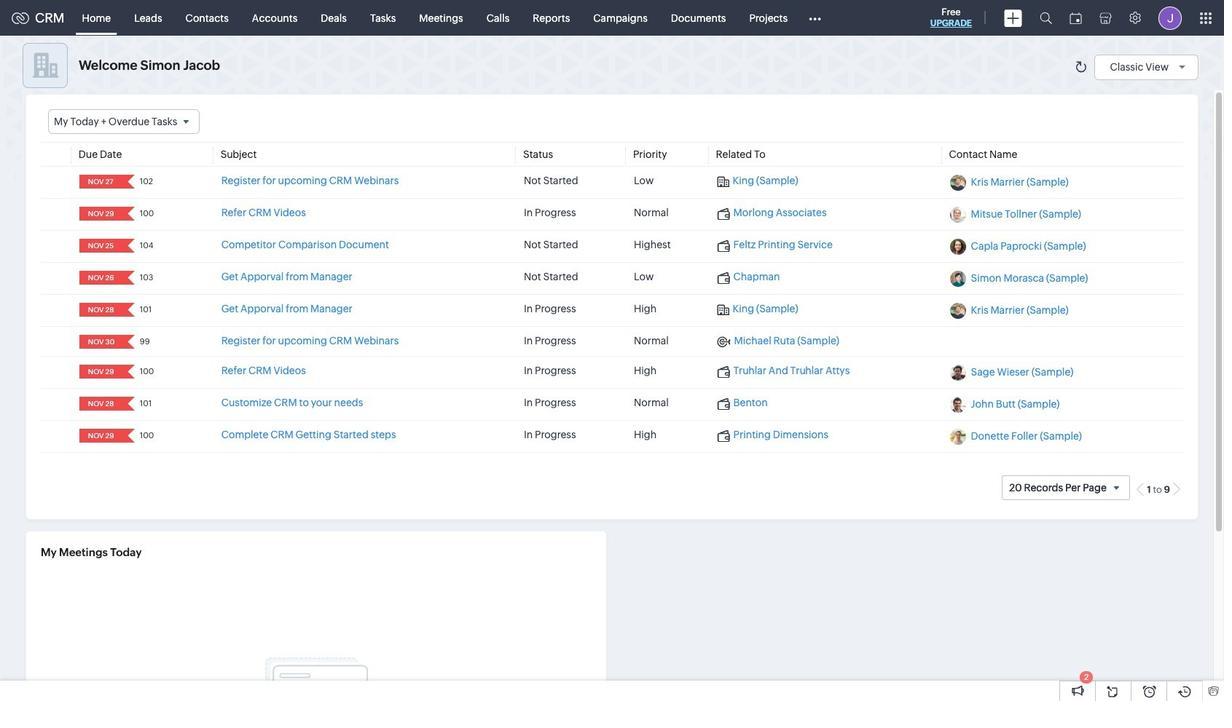 Task type: describe. For each thing, give the bounding box(es) containing it.
search element
[[1031, 0, 1061, 36]]

create menu element
[[995, 0, 1031, 35]]

logo image
[[12, 12, 29, 24]]

profile element
[[1150, 0, 1191, 35]]



Task type: vqa. For each thing, say whether or not it's contained in the screenshot.
Search Applications text field
no



Task type: locate. For each thing, give the bounding box(es) containing it.
search image
[[1040, 12, 1052, 24]]

profile image
[[1159, 6, 1182, 30]]

Other Modules field
[[799, 6, 831, 30]]

create menu image
[[1004, 9, 1022, 27]]

calendar image
[[1070, 12, 1082, 24]]

None field
[[48, 109, 200, 134], [84, 175, 118, 189], [84, 207, 118, 221], [84, 239, 118, 253], [84, 271, 118, 285], [84, 303, 118, 317], [84, 335, 118, 349], [84, 365, 118, 379], [84, 397, 118, 411], [84, 429, 118, 443], [48, 109, 200, 134], [84, 175, 118, 189], [84, 207, 118, 221], [84, 239, 118, 253], [84, 271, 118, 285], [84, 303, 118, 317], [84, 335, 118, 349], [84, 365, 118, 379], [84, 397, 118, 411], [84, 429, 118, 443]]



